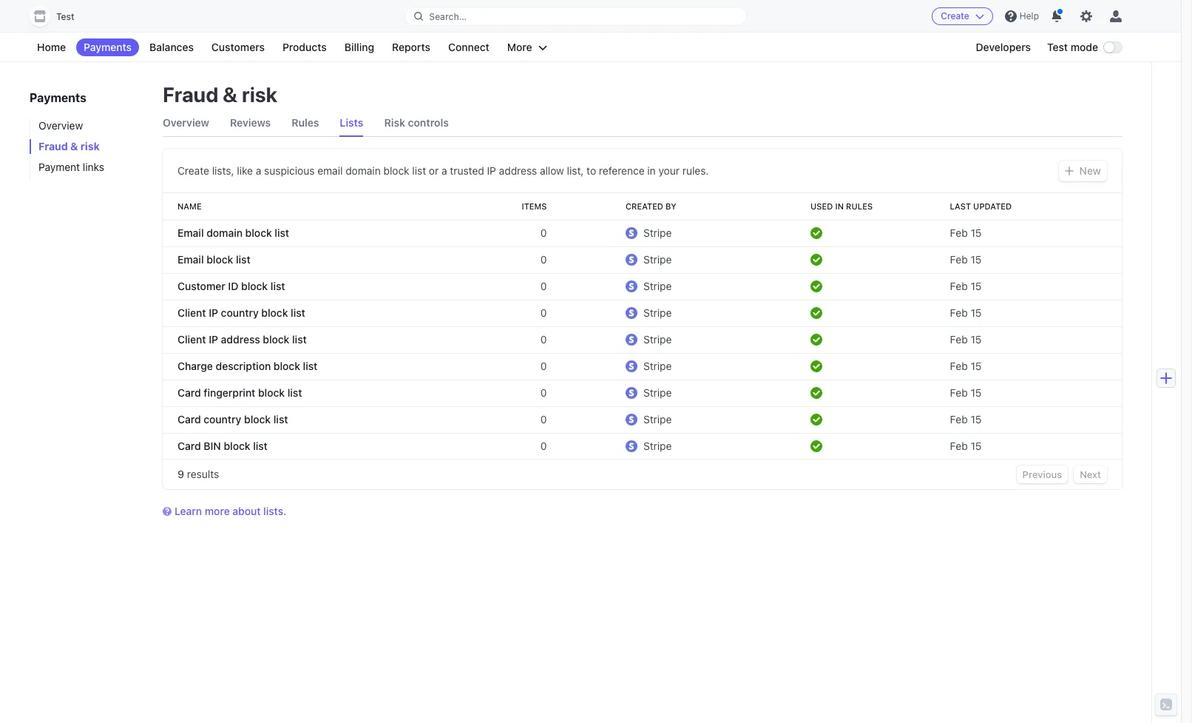 Task type: locate. For each thing, give the bounding box(es) containing it.
1 vertical spatial client
[[178, 333, 206, 346]]

ip down "customer"
[[209, 306, 218, 319]]

card left bin
[[178, 440, 201, 452]]

1 feb 15 link from the top
[[945, 220, 1084, 246]]

new
[[1080, 164, 1102, 177]]

test
[[56, 11, 74, 22], [1048, 41, 1069, 53]]

8 stripe from the top
[[644, 413, 672, 426]]

rules right in
[[847, 201, 873, 211]]

block right id
[[241, 280, 268, 292]]

0 vertical spatial domain
[[346, 164, 381, 177]]

block up "charge description block list"
[[263, 333, 290, 346]]

mode
[[1071, 41, 1099, 53]]

6 feb 15 link from the top
[[945, 353, 1084, 380]]

1 vertical spatial card
[[178, 413, 201, 426]]

4 15 from the top
[[971, 306, 982, 319]]

overview link left reviews link
[[163, 110, 209, 136]]

feb for client ip address block list
[[951, 333, 969, 346]]

8 stripe link from the top
[[620, 406, 738, 433]]

0 horizontal spatial rules
[[292, 116, 319, 129]]

create inside button
[[942, 10, 970, 21]]

billing
[[345, 41, 374, 53]]

0 link for email domain block list
[[483, 220, 553, 246]]

risk up reviews
[[242, 82, 278, 107]]

3 feb from the top
[[951, 280, 969, 292]]

1 horizontal spatial overview
[[163, 116, 209, 129]]

feb 15 for client ip country block list
[[951, 306, 982, 319]]

0 vertical spatial card
[[178, 386, 201, 399]]

stripe for email domain block list
[[644, 226, 672, 239]]

email down name
[[178, 226, 204, 239]]

list inside 'link'
[[253, 440, 268, 452]]

developers
[[977, 41, 1032, 53]]

1 vertical spatial risk
[[81, 140, 100, 152]]

15 for card fingerprint block list
[[971, 386, 982, 399]]

create left lists,
[[178, 164, 209, 177]]

6 15 from the top
[[971, 360, 982, 372]]

create up developers link
[[942, 10, 970, 21]]

2 vertical spatial card
[[178, 440, 201, 452]]

1 client from the top
[[178, 306, 206, 319]]

feb 15 for card bin block list
[[951, 440, 982, 452]]

a right or
[[442, 164, 447, 177]]

2 card from the top
[[178, 413, 201, 426]]

email domain block list link
[[163, 220, 483, 246]]

2 stripe from the top
[[644, 253, 672, 266]]

products
[[283, 41, 327, 53]]

6 feb from the top
[[951, 360, 969, 372]]

fraud down balances link
[[163, 82, 219, 107]]

1 vertical spatial country
[[204, 413, 242, 426]]

7 feb from the top
[[951, 386, 969, 399]]

list down the charge description block list link
[[288, 386, 302, 399]]

payments right home
[[84, 41, 132, 53]]

0 for charge description block list
[[541, 360, 547, 372]]

0 horizontal spatial overview
[[38, 119, 83, 132]]

1 15 from the top
[[971, 226, 982, 239]]

2 feb 15 link from the top
[[945, 246, 1084, 273]]

or
[[429, 164, 439, 177]]

8 0 from the top
[[541, 413, 547, 426]]

feb 15 link for client ip address block list
[[945, 326, 1084, 353]]

last
[[951, 201, 972, 211]]

feb 15
[[951, 226, 982, 239], [951, 253, 982, 266], [951, 280, 982, 292], [951, 306, 982, 319], [951, 333, 982, 346], [951, 360, 982, 372], [951, 386, 982, 399], [951, 413, 982, 426], [951, 440, 982, 452]]

feb for card fingerprint block list
[[951, 386, 969, 399]]

7 feb 15 from the top
[[951, 386, 982, 399]]

1 horizontal spatial a
[[442, 164, 447, 177]]

0 horizontal spatial domain
[[207, 226, 243, 239]]

15 for email domain block list
[[971, 226, 982, 239]]

4 0 link from the top
[[483, 300, 553, 326]]

create button
[[933, 7, 994, 25]]

0 horizontal spatial overview link
[[30, 118, 148, 133]]

card up card bin block list
[[178, 413, 201, 426]]

client ip country block list link
[[163, 300, 483, 326]]

7 stripe link from the top
[[620, 380, 738, 406]]

card fingerprint block list
[[178, 386, 302, 399]]

0 vertical spatial &
[[223, 82, 238, 107]]

risk up links
[[81, 140, 100, 152]]

3 0 link from the top
[[483, 273, 553, 300]]

2 feb 15 from the top
[[951, 253, 982, 266]]

domain up email block list
[[207, 226, 243, 239]]

1 card from the top
[[178, 386, 201, 399]]

reports
[[392, 41, 431, 53]]

overview up fraud & risk link
[[38, 119, 83, 132]]

create for create lists, like a suspicious email domain block list or a trusted ip address allow list, to reference in your rules.
[[178, 164, 209, 177]]

6 stripe from the top
[[644, 360, 672, 372]]

1 horizontal spatial &
[[223, 82, 238, 107]]

feb 15 link for card country block list
[[945, 406, 1084, 433]]

1 vertical spatial email
[[178, 253, 204, 266]]

9 feb 15 link from the top
[[945, 433, 1084, 460]]

feb
[[951, 226, 969, 239], [951, 253, 969, 266], [951, 280, 969, 292], [951, 306, 969, 319], [951, 333, 969, 346], [951, 360, 969, 372], [951, 386, 969, 399], [951, 413, 969, 426], [951, 440, 969, 452]]

9 feb from the top
[[951, 440, 969, 452]]

feb 15 link for client ip country block list
[[945, 300, 1084, 326]]

5 0 link from the top
[[483, 326, 553, 353]]

Search… text field
[[406, 7, 746, 26]]

3 0 from the top
[[541, 280, 547, 292]]

0 vertical spatial ip
[[487, 164, 497, 177]]

customers link
[[204, 38, 272, 56]]

0
[[541, 226, 547, 239], [541, 253, 547, 266], [541, 280, 547, 292], [541, 306, 547, 319], [541, 333, 547, 346], [541, 360, 547, 372], [541, 386, 547, 399], [541, 413, 547, 426], [541, 440, 547, 452]]

1 horizontal spatial rules
[[847, 201, 873, 211]]

feb 15 for customer id block list
[[951, 280, 982, 292]]

create
[[942, 10, 970, 21], [178, 164, 209, 177]]

risk controls
[[384, 116, 449, 129]]

6 0 link from the top
[[483, 353, 553, 380]]

test left mode
[[1048, 41, 1069, 53]]

client for client ip address block list
[[178, 333, 206, 346]]

1 horizontal spatial domain
[[346, 164, 381, 177]]

customer id block list
[[178, 280, 285, 292]]

1 horizontal spatial risk
[[242, 82, 278, 107]]

0 horizontal spatial a
[[256, 164, 261, 177]]

0 vertical spatial test
[[56, 11, 74, 22]]

feb 15 for email block list
[[951, 253, 982, 266]]

3 feb 15 link from the top
[[945, 273, 1084, 300]]

4 feb from the top
[[951, 306, 969, 319]]

used
[[811, 201, 834, 211]]

previous
[[1023, 468, 1063, 480]]

5 15 from the top
[[971, 333, 982, 346]]

learn more about lists.
[[175, 505, 287, 517]]

card for card country block list
[[178, 413, 201, 426]]

8 feb 15 from the top
[[951, 413, 982, 426]]

7 0 from the top
[[541, 386, 547, 399]]

8 feb from the top
[[951, 413, 969, 426]]

1 vertical spatial &
[[70, 140, 78, 152]]

payments
[[84, 41, 132, 53], [30, 91, 87, 104]]

like
[[237, 164, 253, 177]]

id
[[228, 280, 239, 292]]

stripe link for card bin block list
[[620, 433, 738, 460]]

balances
[[150, 41, 194, 53]]

0 vertical spatial risk
[[242, 82, 278, 107]]

& up payment links
[[70, 140, 78, 152]]

more
[[205, 505, 230, 517]]

address
[[499, 164, 537, 177], [221, 333, 260, 346]]

1 0 link from the top
[[483, 220, 553, 246]]

1 stripe from the top
[[644, 226, 672, 239]]

fraud & risk up payment links
[[38, 140, 100, 152]]

8 feb 15 link from the top
[[945, 406, 1084, 433]]

1 horizontal spatial test
[[1048, 41, 1069, 53]]

feb for email domain block list
[[951, 226, 969, 239]]

3 stripe link from the top
[[620, 273, 738, 300]]

9 0 link from the top
[[483, 433, 553, 460]]

7 feb 15 link from the top
[[945, 380, 1084, 406]]

domain
[[346, 164, 381, 177], [207, 226, 243, 239]]

0 link for card country block list
[[483, 406, 553, 433]]

1 email from the top
[[178, 226, 204, 239]]

block right bin
[[224, 440, 251, 452]]

reviews link
[[230, 110, 271, 136]]

&
[[223, 82, 238, 107], [70, 140, 78, 152]]

5 stripe from the top
[[644, 333, 672, 346]]

lists.
[[264, 505, 287, 517]]

0 for email block list
[[541, 253, 547, 266]]

4 stripe from the top
[[644, 306, 672, 319]]

15 for email block list
[[971, 253, 982, 266]]

2 stripe link from the top
[[620, 246, 738, 273]]

2 0 from the top
[[541, 253, 547, 266]]

1 horizontal spatial address
[[499, 164, 537, 177]]

1 stripe link from the top
[[620, 220, 738, 246]]

charge description block list link
[[163, 353, 483, 380]]

email up "customer"
[[178, 253, 204, 266]]

client up charge
[[178, 333, 206, 346]]

3 card from the top
[[178, 440, 201, 452]]

1 vertical spatial address
[[221, 333, 260, 346]]

address left allow
[[499, 164, 537, 177]]

0 vertical spatial client
[[178, 306, 206, 319]]

5 stripe link from the top
[[620, 326, 738, 353]]

4 feb 15 from the top
[[951, 306, 982, 319]]

4 0 from the top
[[541, 306, 547, 319]]

1 vertical spatial fraud
[[38, 140, 68, 152]]

connect
[[448, 41, 490, 53]]

overview for payments
[[38, 119, 83, 132]]

fraud & risk link
[[30, 139, 148, 154]]

block up customer id block list
[[207, 253, 233, 266]]

about
[[233, 505, 261, 517]]

1 horizontal spatial fraud
[[163, 82, 219, 107]]

2 client from the top
[[178, 333, 206, 346]]

email
[[178, 226, 204, 239], [178, 253, 204, 266]]

stripe for charge description block list
[[644, 360, 672, 372]]

rules left lists at the left top of page
[[292, 116, 319, 129]]

stripe for customer id block list
[[644, 280, 672, 292]]

stripe link for email domain block list
[[620, 220, 738, 246]]

1 horizontal spatial create
[[942, 10, 970, 21]]

3 15 from the top
[[971, 280, 982, 292]]

2 15 from the top
[[971, 253, 982, 266]]

items
[[522, 201, 547, 211]]

3 feb 15 from the top
[[951, 280, 982, 292]]

card for card fingerprint block list
[[178, 386, 201, 399]]

next button
[[1075, 466, 1108, 483]]

charge
[[178, 360, 213, 372]]

0 for card country block list
[[541, 413, 547, 426]]

notifications image
[[1052, 10, 1063, 22]]

risk
[[384, 116, 406, 129]]

0 vertical spatial address
[[499, 164, 537, 177]]

2 0 link from the top
[[483, 246, 553, 273]]

5 0 from the top
[[541, 333, 547, 346]]

& inside fraud & risk link
[[70, 140, 78, 152]]

domain right the "email"
[[346, 164, 381, 177]]

0 horizontal spatial create
[[178, 164, 209, 177]]

list down card country block list
[[253, 440, 268, 452]]

ip right trusted
[[487, 164, 497, 177]]

0 vertical spatial create
[[942, 10, 970, 21]]

0 horizontal spatial &
[[70, 140, 78, 152]]

5 feb 15 from the top
[[951, 333, 982, 346]]

stripe link for charge description block list
[[620, 353, 738, 380]]

1 feb from the top
[[951, 226, 969, 239]]

card down charge
[[178, 386, 201, 399]]

0 for customer id block list
[[541, 280, 547, 292]]

1 vertical spatial fraud & risk
[[38, 140, 100, 152]]

0 horizontal spatial address
[[221, 333, 260, 346]]

9 feb 15 from the top
[[951, 440, 982, 452]]

list up email block list link
[[275, 226, 289, 239]]

6 feb 15 from the top
[[951, 360, 982, 372]]

1 horizontal spatial overview link
[[163, 110, 209, 136]]

block left or
[[384, 164, 410, 177]]

6 stripe link from the top
[[620, 353, 738, 380]]

overview link up fraud & risk link
[[30, 118, 148, 133]]

card
[[178, 386, 201, 399], [178, 413, 201, 426], [178, 440, 201, 452]]

0 for card bin block list
[[541, 440, 547, 452]]

8 15 from the top
[[971, 413, 982, 426]]

stripe for card bin block list
[[644, 440, 672, 452]]

test inside test button
[[56, 11, 74, 22]]

feb 15 link
[[945, 220, 1084, 246], [945, 246, 1084, 273], [945, 273, 1084, 300], [945, 300, 1084, 326], [945, 326, 1084, 353], [945, 353, 1084, 380], [945, 380, 1084, 406], [945, 406, 1084, 433], [945, 433, 1084, 460]]

payment links
[[38, 161, 104, 173]]

7 0 link from the top
[[483, 380, 553, 406]]

1 a from the left
[[256, 164, 261, 177]]

test for test
[[56, 11, 74, 22]]

overview left reviews
[[163, 116, 209, 129]]

country up card bin block list
[[204, 413, 242, 426]]

client down "customer"
[[178, 306, 206, 319]]

tab list
[[163, 110, 1123, 137]]

1 0 from the top
[[541, 226, 547, 239]]

fraud & risk up reviews
[[163, 82, 278, 107]]

stripe link for client ip address block list
[[620, 326, 738, 353]]

ip up charge
[[209, 333, 218, 346]]

stripe link for email block list
[[620, 246, 738, 273]]

svg image
[[1065, 167, 1074, 175]]

ip
[[487, 164, 497, 177], [209, 306, 218, 319], [209, 333, 218, 346]]

2 a from the left
[[442, 164, 447, 177]]

a right the like
[[256, 164, 261, 177]]

payments link
[[76, 38, 139, 56]]

1 vertical spatial test
[[1048, 41, 1069, 53]]

1 vertical spatial rules
[[847, 201, 873, 211]]

8 0 link from the top
[[483, 406, 553, 433]]

3 stripe from the top
[[644, 280, 672, 292]]

9 0 from the top
[[541, 440, 547, 452]]

1 vertical spatial ip
[[209, 306, 218, 319]]

feb 15 for charge description block list
[[951, 360, 982, 372]]

risk
[[242, 82, 278, 107], [81, 140, 100, 152]]

4 feb 15 link from the top
[[945, 300, 1084, 326]]

test up home
[[56, 11, 74, 22]]

billing link
[[337, 38, 382, 56]]

1 feb 15 from the top
[[951, 226, 982, 239]]

4 stripe link from the top
[[620, 300, 738, 326]]

2 feb from the top
[[951, 253, 969, 266]]

card bin block list
[[178, 440, 268, 452]]

email
[[318, 164, 343, 177]]

create for create
[[942, 10, 970, 21]]

9 stripe from the top
[[644, 440, 672, 452]]

feb 15 link for email block list
[[945, 246, 1084, 273]]

7 stripe from the top
[[644, 386, 672, 399]]

5 feb 15 link from the top
[[945, 326, 1084, 353]]

more
[[508, 41, 533, 53]]

overview link
[[163, 110, 209, 136], [30, 118, 148, 133]]

& up reviews
[[223, 82, 238, 107]]

9 stripe link from the top
[[620, 433, 738, 460]]

address down client ip country block list on the top
[[221, 333, 260, 346]]

overview inside tab list
[[163, 116, 209, 129]]

payments down home link
[[30, 91, 87, 104]]

0 horizontal spatial test
[[56, 11, 74, 22]]

2 vertical spatial ip
[[209, 333, 218, 346]]

5 feb from the top
[[951, 333, 969, 346]]

7 15 from the top
[[971, 386, 982, 399]]

list left or
[[413, 164, 426, 177]]

0 vertical spatial email
[[178, 226, 204, 239]]

feb for customer id block list
[[951, 280, 969, 292]]

country
[[221, 306, 259, 319], [204, 413, 242, 426]]

1 vertical spatial create
[[178, 164, 209, 177]]

stripe for client ip address block list
[[644, 333, 672, 346]]

9 15 from the top
[[971, 440, 982, 452]]

0 link
[[483, 220, 553, 246], [483, 246, 553, 273], [483, 273, 553, 300], [483, 300, 553, 326], [483, 326, 553, 353], [483, 353, 553, 380], [483, 380, 553, 406], [483, 406, 553, 433], [483, 433, 553, 460]]

fraud up payment
[[38, 140, 68, 152]]

block right the description in the left of the page
[[274, 360, 300, 372]]

0 vertical spatial rules
[[292, 116, 319, 129]]

feb 15 link for card bin block list
[[945, 433, 1084, 460]]

country up 'client ip address block list'
[[221, 306, 259, 319]]

6 0 from the top
[[541, 360, 547, 372]]

client for client ip country block list
[[178, 306, 206, 319]]

client
[[178, 306, 206, 319], [178, 333, 206, 346]]

2 email from the top
[[178, 253, 204, 266]]

card inside 'link'
[[178, 440, 201, 452]]

feb 15 link for customer id block list
[[945, 273, 1084, 300]]

1 horizontal spatial fraud & risk
[[163, 82, 278, 107]]

create lists, like a suspicious email domain block list or a trusted ip address allow list, to reference in your rules.
[[178, 164, 709, 177]]

customer id block list link
[[163, 273, 483, 300]]

1 vertical spatial payments
[[30, 91, 87, 104]]

fraud & risk
[[163, 82, 278, 107], [38, 140, 100, 152]]

card country block list
[[178, 413, 288, 426]]



Task type: vqa. For each thing, say whether or not it's contained in the screenshot.
the top "wallets"
no



Task type: describe. For each thing, give the bounding box(es) containing it.
0 link for email block list
[[483, 246, 553, 273]]

lists
[[340, 116, 364, 129]]

reference
[[599, 164, 645, 177]]

charge description block list
[[178, 360, 318, 372]]

overview link for fraud & risk
[[163, 110, 209, 136]]

rules link
[[292, 110, 319, 136]]

15 for customer id block list
[[971, 280, 982, 292]]

9
[[178, 468, 184, 480]]

block inside 'link'
[[224, 440, 251, 452]]

updated
[[974, 201, 1013, 211]]

15 for charge description block list
[[971, 360, 982, 372]]

list down 'client ip address block list' link
[[303, 360, 318, 372]]

stripe link for customer id block list
[[620, 273, 738, 300]]

9 results
[[178, 468, 219, 480]]

payment links link
[[30, 160, 148, 175]]

0 vertical spatial fraud
[[163, 82, 219, 107]]

client ip address block list
[[178, 333, 307, 346]]

created by
[[626, 201, 677, 211]]

email for email domain block list
[[178, 226, 204, 239]]

feb for charge description block list
[[951, 360, 969, 372]]

lists link
[[340, 110, 364, 136]]

overview for fraud & risk
[[163, 116, 209, 129]]

suspicious
[[264, 164, 315, 177]]

last updated
[[951, 201, 1013, 211]]

list right id
[[271, 280, 285, 292]]

block down card fingerprint block list
[[244, 413, 271, 426]]

used in rules
[[811, 201, 873, 211]]

ip for client ip address block list
[[209, 333, 218, 346]]

15 for card country block list
[[971, 413, 982, 426]]

search…
[[429, 11, 467, 22]]

stripe for card fingerprint block list
[[644, 386, 672, 399]]

email block list link
[[163, 246, 483, 273]]

email domain block list
[[178, 226, 289, 239]]

feb 15 link for email domain block list
[[945, 220, 1084, 246]]

feb for card bin block list
[[951, 440, 969, 452]]

0 for card fingerprint block list
[[541, 386, 547, 399]]

0 link for client ip country block list
[[483, 300, 553, 326]]

stripe for email block list
[[644, 253, 672, 266]]

next
[[1081, 468, 1102, 480]]

stripe link for card country block list
[[620, 406, 738, 433]]

payment
[[38, 161, 80, 173]]

card country block list link
[[163, 406, 483, 433]]

feb 15 link for charge description block list
[[945, 353, 1084, 380]]

in
[[648, 164, 656, 177]]

links
[[83, 161, 104, 173]]

0 for client ip country block list
[[541, 306, 547, 319]]

to
[[587, 164, 597, 177]]

rules.
[[683, 164, 709, 177]]

tab list containing overview
[[163, 110, 1123, 137]]

Search… search field
[[406, 7, 746, 26]]

learn
[[175, 505, 202, 517]]

0 horizontal spatial fraud & risk
[[38, 140, 100, 152]]

connect link
[[441, 38, 497, 56]]

stripe for client ip country block list
[[644, 306, 672, 319]]

stripe link for client ip country block list
[[620, 300, 738, 326]]

0 link for customer id block list
[[483, 273, 553, 300]]

block up email block list
[[245, 226, 272, 239]]

help button
[[1000, 4, 1046, 28]]

0 link for card bin block list
[[483, 433, 553, 460]]

in
[[836, 201, 844, 211]]

test for test mode
[[1048, 41, 1069, 53]]

balances link
[[142, 38, 201, 56]]

customers
[[212, 41, 265, 53]]

test button
[[30, 6, 89, 27]]

0 for email domain block list
[[541, 226, 547, 239]]

created
[[626, 201, 664, 211]]

learn more about lists. link
[[163, 504, 1123, 519]]

stripe link for card fingerprint block list
[[620, 380, 738, 406]]

15 for client ip country block list
[[971, 306, 982, 319]]

feb 15 for card fingerprint block list
[[951, 386, 982, 399]]

feb for email block list
[[951, 253, 969, 266]]

15 for card bin block list
[[971, 440, 982, 452]]

list down email domain block list
[[236, 253, 251, 266]]

0 for client ip address block list
[[541, 333, 547, 346]]

products link
[[275, 38, 334, 56]]

previous button
[[1017, 466, 1069, 483]]

0 vertical spatial country
[[221, 306, 259, 319]]

feb for card country block list
[[951, 413, 969, 426]]

bin
[[204, 440, 221, 452]]

by
[[666, 201, 677, 211]]

1 vertical spatial domain
[[207, 226, 243, 239]]

email block list
[[178, 253, 251, 266]]

fingerprint
[[204, 386, 256, 399]]

help
[[1020, 10, 1040, 21]]

feb 15 for client ip address block list
[[951, 333, 982, 346]]

home link
[[30, 38, 73, 56]]

feb for client ip country block list
[[951, 306, 969, 319]]

ip for client ip country block list
[[209, 306, 218, 319]]

feb 15 for card country block list
[[951, 413, 982, 426]]

block up 'client ip address block list'
[[262, 306, 288, 319]]

0 link for card fingerprint block list
[[483, 380, 553, 406]]

client ip address block list link
[[163, 326, 483, 353]]

list,
[[567, 164, 584, 177]]

allow
[[540, 164, 565, 177]]

0 horizontal spatial fraud
[[38, 140, 68, 152]]

developers link
[[969, 38, 1039, 56]]

card fingerprint block list link
[[163, 380, 483, 406]]

card for card bin block list
[[178, 440, 201, 452]]

15 for client ip address block list
[[971, 333, 982, 346]]

more button
[[500, 38, 555, 56]]

0 vertical spatial payments
[[84, 41, 132, 53]]

list down client ip country block list link
[[292, 333, 307, 346]]

customer
[[178, 280, 226, 292]]

your
[[659, 164, 680, 177]]

description
[[216, 360, 271, 372]]

feb 15 for email domain block list
[[951, 226, 982, 239]]

0 link for client ip address block list
[[483, 326, 553, 353]]

lists,
[[212, 164, 234, 177]]

name
[[178, 201, 202, 211]]

home
[[37, 41, 66, 53]]

results
[[187, 468, 219, 480]]

0 link for charge description block list
[[483, 353, 553, 380]]

reports link
[[385, 38, 438, 56]]

risk controls link
[[384, 110, 449, 136]]

controls
[[408, 116, 449, 129]]

email for email block list
[[178, 253, 204, 266]]

overview link for payments
[[30, 118, 148, 133]]

new button
[[1059, 161, 1108, 181]]

card bin block list link
[[163, 433, 483, 460]]

0 horizontal spatial risk
[[81, 140, 100, 152]]

trusted
[[450, 164, 485, 177]]

feb 15 link for card fingerprint block list
[[945, 380, 1084, 406]]

0 vertical spatial fraud & risk
[[163, 82, 278, 107]]

reviews
[[230, 116, 271, 129]]

block down "charge description block list"
[[258, 386, 285, 399]]

list down customer id block list link on the left of page
[[291, 306, 306, 319]]

list down card fingerprint block list
[[274, 413, 288, 426]]

stripe for card country block list
[[644, 413, 672, 426]]



